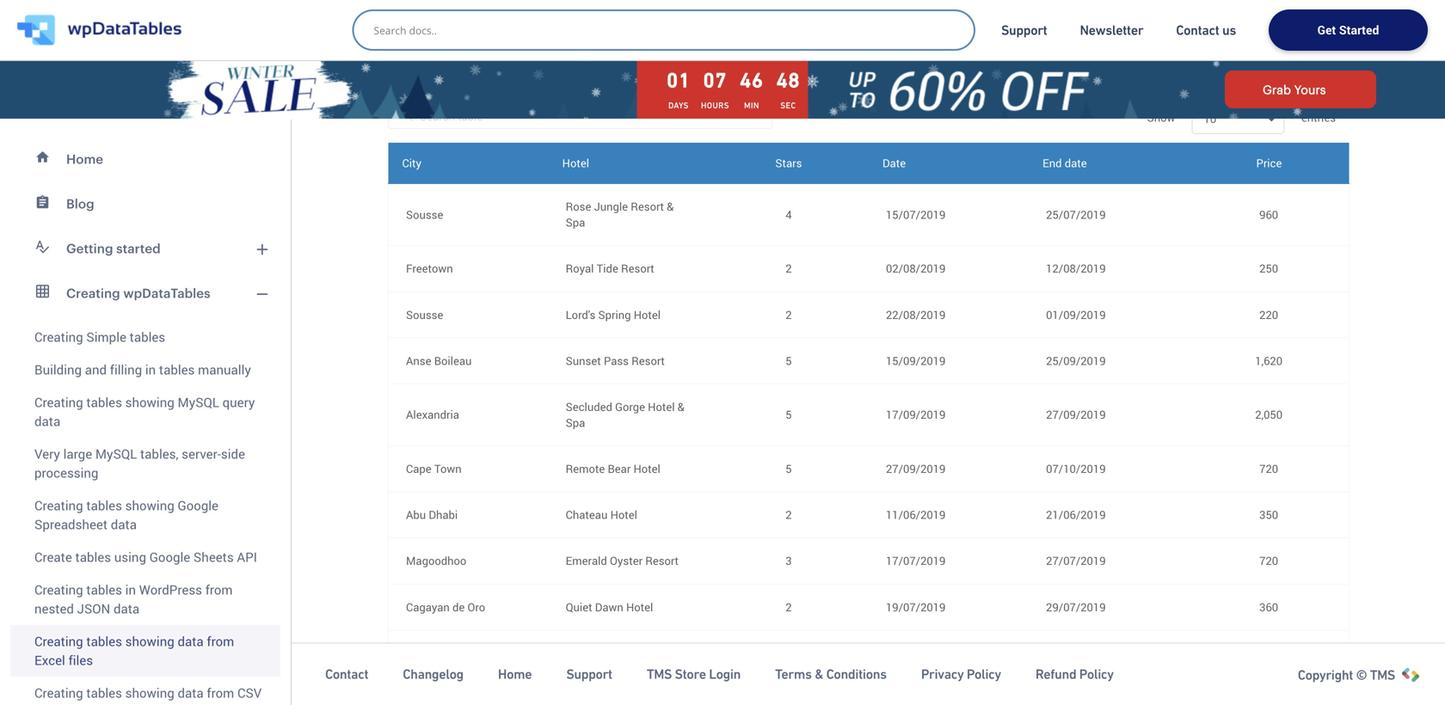 Task type: describe. For each thing, give the bounding box(es) containing it.
api
[[237, 549, 257, 566]]

in inside creating tables in wordpress from nested json data
[[125, 581, 136, 599]]

contact for contact
[[325, 667, 369, 682]]

resort for jungle
[[631, 199, 664, 214]]

getting
[[66, 241, 113, 256]]

& for rose jungle resort & spa
[[667, 199, 674, 214]]

print button
[[388, 60, 465, 95]]

02/08/2019
[[886, 261, 946, 276]]

Search input search field
[[374, 18, 963, 42]]

secluded
[[566, 399, 613, 415]]

From text field
[[886, 686, 1012, 706]]

from for creating tables showing data from csv files
[[207, 684, 234, 702]]

sunset
[[566, 353, 601, 369]]

creating tables showing google spreadsheet data link
[[10, 490, 281, 541]]

creating for creating tables in wordpress from nested json data
[[34, 581, 83, 599]]

tms store login link
[[647, 666, 741, 683]]

contact us
[[1176, 22, 1236, 38]]

10
[[1204, 111, 1217, 126]]

show
[[1148, 110, 1178, 125]]

creating wpdatatables
[[66, 286, 210, 301]]

google for using
[[149, 549, 190, 566]]

350
[[1260, 507, 1279, 523]]

hours
[[701, 101, 729, 111]]

very
[[34, 445, 60, 463]]

contact link
[[325, 666, 369, 683]]

tables for creating tables in wordpress from nested json data
[[86, 581, 122, 599]]

720 for 07/10/2019
[[1260, 461, 1279, 477]]

privacy
[[921, 667, 964, 682]]

refund
[[1036, 667, 1077, 682]]

360
[[1260, 600, 1279, 615]]

emerald
[[566, 553, 607, 569]]

2 for 22/08/2019
[[786, 307, 792, 322]]

price: activate to sort column ascending element
[[1189, 143, 1350, 184]]

jungle
[[594, 199, 628, 214]]

spring
[[598, 307, 631, 322]]

cape town
[[406, 461, 462, 477]]

hotel for secluded gorge hotel & spa
[[648, 399, 675, 415]]

yours
[[1295, 83, 1326, 96]]

2 for 11/06/2019
[[786, 507, 792, 523]]

5 for 15/09/2019
[[786, 353, 792, 369]]

from for creating tables showing data from excel files
[[207, 633, 234, 650]]

dhabi
[[429, 507, 458, 523]]

abu
[[406, 507, 426, 523]]

1 vertical spatial support link
[[566, 666, 612, 683]]

tables for creating tables showing data from excel files
[[86, 633, 122, 650]]

2 for 19/07/2019
[[786, 600, 792, 615]]

print
[[423, 69, 449, 86]]

01/09/2019
[[1046, 307, 1106, 322]]

15/09/2019
[[886, 353, 946, 369]]

server-
[[182, 445, 221, 463]]

price
[[1257, 155, 1282, 171]]

quiet
[[566, 600, 592, 615]]

showing for creating tables showing google spreadsheet data
[[125, 497, 174, 515]]

spa for secluded gorge hotel & spa
[[566, 415, 585, 431]]

cagayan
[[406, 600, 450, 615]]

files for creating tables showing data from csv files
[[34, 703, 59, 706]]

oro
[[468, 600, 485, 615]]

end
[[1043, 155, 1062, 171]]

excel
[[34, 652, 65, 669]]

creating tables showing mysql query data link
[[10, 386, 281, 438]]

de
[[453, 600, 465, 615]]

5 for 27/09/2019
[[786, 461, 792, 477]]

19/07/2019
[[886, 600, 946, 615]]

policy for refund policy
[[1080, 667, 1114, 682]]

creating tables showing data from csv files
[[34, 684, 262, 706]]

Search form search field
[[374, 18, 963, 42]]

filling
[[110, 361, 142, 379]]

terms & conditions
[[775, 667, 887, 682]]

get started link
[[1269, 9, 1428, 51]]

store
[[675, 667, 706, 682]]

large
[[63, 445, 92, 463]]

0 vertical spatial 27/09/2019
[[1046, 407, 1106, 423]]

royal tide resort
[[566, 261, 655, 276]]

showing for creating tables showing data from excel files
[[125, 633, 174, 650]]

hotel right chateau
[[611, 507, 637, 523]]

privacy policy link
[[921, 666, 1001, 683]]

& for secluded gorge hotel & spa
[[678, 399, 685, 415]]

sec
[[781, 101, 796, 111]]

5 for 17/09/2019
[[786, 407, 792, 423]]

wpdatatables
[[123, 286, 210, 301]]

tables for create tables using google sheets api
[[75, 549, 111, 566]]

showing for creating tables showing mysql query data
[[125, 394, 174, 411]]

1 horizontal spatial home link
[[498, 666, 532, 683]]

in inside building and filling in tables manually link
[[145, 361, 156, 379]]

spreadsheet
[[34, 516, 108, 533]]

tables for creating tables showing mysql query data
[[86, 394, 122, 411]]

from for creating tables in wordpress from nested json data
[[205, 581, 233, 599]]

create tables using google sheets api
[[34, 549, 257, 566]]

entries
[[1299, 110, 1336, 125]]

get started
[[1318, 22, 1380, 38]]

720 for 27/07/2019
[[1260, 553, 1279, 569]]

changelog
[[403, 667, 464, 682]]

blog
[[66, 196, 94, 211]]

tables,
[[140, 445, 179, 463]]

quiet dawn hotel
[[566, 600, 653, 615]]

0 horizontal spatial tms
[[647, 667, 672, 682]]

google for showing
[[178, 497, 219, 515]]

1,620
[[1256, 353, 1283, 369]]

showing for creating tables showing data from csv files
[[125, 684, 174, 702]]

spa for rose jungle resort & spa
[[566, 215, 585, 230]]

anse
[[406, 353, 431, 369]]

csv
[[237, 684, 262, 702]]

min
[[744, 101, 760, 111]]

resort for pass
[[632, 353, 665, 369]]

gorge
[[615, 399, 645, 415]]

end date: activate to sort column ascending element
[[1029, 143, 1189, 184]]

date
[[883, 155, 906, 171]]

4
[[786, 207, 792, 222]]

bear
[[608, 461, 631, 477]]

pass
[[604, 353, 629, 369]]

creating simple tables link
[[10, 316, 281, 354]]

json
[[77, 600, 110, 618]]

stars: activate to sort column ascending element
[[709, 143, 869, 184]]

creating tables showing data from excel files link
[[10, 626, 281, 677]]

getting started
[[66, 241, 161, 256]]

sousse for lord's
[[406, 307, 443, 322]]

resort for tide
[[621, 261, 655, 276]]

nested
[[34, 600, 74, 618]]

processing
[[34, 464, 98, 482]]

conditions
[[827, 667, 887, 682]]

creating tables showing google spreadsheet data
[[34, 497, 219, 533]]

chateau hotel
[[566, 507, 637, 523]]

creating for creating tables showing google spreadsheet data
[[34, 497, 83, 515]]

rose jungle resort & spa
[[566, 199, 674, 230]]

sunset pass resort
[[566, 353, 665, 369]]



Task type: vqa. For each thing, say whether or not it's contained in the screenshot.


Task type: locate. For each thing, give the bounding box(es) containing it.
tables down creating simple tables link in the left of the page
[[159, 361, 195, 379]]

2 vertical spatial &
[[815, 667, 824, 682]]

using
[[114, 549, 146, 566]]

home link right changelog
[[498, 666, 532, 683]]

lord's
[[566, 307, 596, 322]]

from inside creating tables showing data from excel files
[[207, 633, 234, 650]]

2 spa from the top
[[566, 415, 585, 431]]

end date
[[1043, 155, 1087, 171]]

tables inside creating tables showing mysql query data
[[86, 394, 122, 411]]

tables
[[130, 328, 165, 346], [159, 361, 195, 379], [86, 394, 122, 411], [86, 497, 122, 515], [75, 549, 111, 566], [86, 581, 122, 599], [86, 633, 122, 650], [86, 684, 122, 702]]

wpdatatables - tables and charts manager wordpress plugin image
[[17, 15, 182, 46]]

3 5 from the top
[[786, 461, 792, 477]]

2 policy from the left
[[1080, 667, 1114, 682]]

in down 'using'
[[125, 581, 136, 599]]

changelog link
[[403, 666, 464, 683]]

files inside creating tables showing data from csv files
[[34, 703, 59, 706]]

dawn
[[595, 600, 624, 615]]

policy
[[967, 667, 1001, 682], [1080, 667, 1114, 682]]

0 horizontal spatial files
[[34, 703, 59, 706]]

in
[[145, 361, 156, 379], [125, 581, 136, 599]]

3 2 from the top
[[786, 507, 792, 523]]

resort right jungle
[[631, 199, 664, 214]]

0 horizontal spatial 27/09/2019
[[886, 461, 946, 477]]

1 policy from the left
[[967, 667, 1001, 682]]

sousse down freetown
[[406, 307, 443, 322]]

1 horizontal spatial policy
[[1080, 667, 1114, 682]]

data inside creating tables showing data from excel files
[[178, 633, 204, 650]]

contact for contact us
[[1176, 22, 1220, 38]]

1 vertical spatial mysql
[[95, 445, 137, 463]]

grab yours
[[1263, 83, 1326, 96]]

0 horizontal spatial mysql
[[95, 445, 137, 463]]

emerald oyster resort
[[566, 553, 679, 569]]

2 vertical spatial from
[[207, 684, 234, 702]]

2 sousse from the top
[[406, 307, 443, 322]]

1 spa from the top
[[566, 215, 585, 230]]

sheets
[[194, 549, 234, 566]]

0 vertical spatial files
[[68, 652, 93, 669]]

tables for creating tables showing google spreadsheet data
[[86, 497, 122, 515]]

showing inside creating tables showing data from csv files
[[125, 684, 174, 702]]

creating for creating wpdatatables
[[66, 286, 120, 301]]

creating up nested
[[34, 581, 83, 599]]

creating for creating simple tables
[[34, 328, 83, 346]]

spa down the secluded
[[566, 415, 585, 431]]

1 horizontal spatial files
[[68, 652, 93, 669]]

sousse for rose
[[406, 207, 443, 222]]

2
[[786, 261, 792, 276], [786, 307, 792, 322], [786, 507, 792, 523], [786, 600, 792, 615]]

mysql right large
[[95, 445, 137, 463]]

1 horizontal spatial home
[[498, 667, 532, 682]]

1 vertical spatial contact
[[325, 667, 369, 682]]

resort inside the rose jungle resort & spa
[[631, 199, 664, 214]]

tables up 'json'
[[86, 581, 122, 599]]

policy for privacy policy
[[967, 667, 1001, 682]]

showing inside creating tables showing google spreadsheet data
[[125, 497, 174, 515]]

tables up spreadsheet
[[86, 497, 122, 515]]

creating up spreadsheet
[[34, 497, 83, 515]]

1 vertical spatial files
[[34, 703, 59, 706]]

1 vertical spatial home
[[498, 667, 532, 682]]

refund policy
[[1036, 667, 1114, 682]]

tables down 'json'
[[86, 633, 122, 650]]

mysql left "query"
[[178, 394, 219, 411]]

royal
[[566, 261, 594, 276]]

27/09/2019
[[1046, 407, 1106, 423], [886, 461, 946, 477]]

resort right tide
[[621, 261, 655, 276]]

1 vertical spatial 27/09/2019
[[886, 461, 946, 477]]

27/09/2019 down 25/09/2019
[[1046, 407, 1106, 423]]

date
[[1065, 155, 1087, 171]]

creating wpdatatables link
[[10, 271, 281, 316]]

29/07/2019
[[1046, 600, 1106, 615]]

spa
[[566, 215, 585, 230], [566, 415, 585, 431]]

simple
[[86, 328, 126, 346]]

creating inside creating tables showing data from excel files
[[34, 633, 83, 650]]

tables left 'using'
[[75, 549, 111, 566]]

data inside creating tables in wordpress from nested json data
[[114, 600, 140, 618]]

1 horizontal spatial in
[[145, 361, 156, 379]]

22/08/2019
[[886, 307, 946, 322]]

city: activate to sort column ascending element
[[388, 143, 549, 184]]

support for bottom 'support' "link"
[[566, 667, 612, 682]]

abu dhabi
[[406, 507, 458, 523]]

0 horizontal spatial &
[[667, 199, 674, 214]]

sousse down city
[[406, 207, 443, 222]]

google down server-
[[178, 497, 219, 515]]

0 vertical spatial from
[[205, 581, 233, 599]]

town
[[434, 461, 462, 477]]

hotel for lord's spring hotel
[[634, 307, 661, 322]]

creating for creating tables showing data from excel files
[[34, 633, 83, 650]]

home link
[[10, 137, 281, 182], [498, 666, 532, 683]]

0 vertical spatial 5
[[786, 353, 792, 369]]

1 horizontal spatial support
[[1002, 22, 1048, 38]]

©
[[1357, 668, 1368, 683]]

0 vertical spatial google
[[178, 497, 219, 515]]

0 vertical spatial home
[[66, 151, 103, 166]]

creating tables showing mysql query data
[[34, 394, 255, 430]]

data left csv
[[178, 684, 204, 702]]

copyright © tms
[[1298, 668, 1396, 683]]

& right jungle
[[667, 199, 674, 214]]

date: activate to sort column ascending element
[[869, 143, 1029, 184]]

2 horizontal spatial &
[[815, 667, 824, 682]]

1 vertical spatial spa
[[566, 415, 585, 431]]

mysql
[[178, 394, 219, 411], [95, 445, 137, 463]]

0 vertical spatial sousse
[[406, 207, 443, 222]]

showing down creating tables in wordpress from nested json data link at the left
[[125, 633, 174, 650]]

220
[[1260, 307, 1279, 322]]

files inside creating tables showing data from excel files
[[68, 652, 93, 669]]

tables inside creating tables showing data from excel files
[[86, 633, 122, 650]]

google inside creating tables showing google spreadsheet data
[[178, 497, 219, 515]]

hotel for remote bear hotel
[[634, 461, 661, 477]]

creating down excel
[[34, 684, 83, 702]]

hotel up rose
[[562, 155, 589, 171]]

terms & conditions link
[[775, 666, 887, 683]]

720 down 350
[[1260, 553, 1279, 569]]

1 vertical spatial google
[[149, 549, 190, 566]]

1 horizontal spatial &
[[678, 399, 685, 415]]

google
[[178, 497, 219, 515], [149, 549, 190, 566]]

1 vertical spatial 720
[[1260, 553, 1279, 569]]

1 5 from the top
[[786, 353, 792, 369]]

contact
[[1176, 22, 1220, 38], [325, 667, 369, 682]]

spa inside secluded gorge hotel & spa
[[566, 415, 585, 431]]

27/07/2019
[[1046, 553, 1106, 569]]

1 horizontal spatial tms
[[1370, 668, 1396, 683]]

27/09/2019 up 11/06/2019 at the right bottom
[[886, 461, 946, 477]]

0 vertical spatial mysql
[[178, 394, 219, 411]]

tables inside creating tables showing google spreadsheet data
[[86, 497, 122, 515]]

creating up creating simple tables
[[66, 286, 120, 301]]

2 vertical spatial 5
[[786, 461, 792, 477]]

1 2 from the top
[[786, 261, 792, 276]]

policy up from text field at bottom
[[1080, 667, 1114, 682]]

& right terms
[[815, 667, 824, 682]]

2 showing from the top
[[125, 497, 174, 515]]

& right gorge
[[678, 399, 685, 415]]

started
[[116, 241, 161, 256]]

home link up blog
[[10, 137, 281, 182]]

11/06/2019
[[886, 507, 946, 523]]

showing down the "very large mysql tables, server-side processing" 'link'
[[125, 497, 174, 515]]

tables for creating tables showing data from csv files
[[86, 684, 122, 702]]

files right excel
[[68, 652, 93, 669]]

720 up 350
[[1260, 461, 1279, 477]]

creating inside creating tables showing data from csv files
[[34, 684, 83, 702]]

2 for 02/08/2019
[[786, 261, 792, 276]]

1 horizontal spatial contact
[[1176, 22, 1220, 38]]

hotel right bear
[[634, 461, 661, 477]]

mysql inside creating tables showing mysql query data
[[178, 394, 219, 411]]

creating simple tables
[[34, 328, 165, 346]]

days
[[669, 101, 689, 111]]

showing inside creating tables showing mysql query data
[[125, 394, 174, 411]]

files down excel
[[34, 703, 59, 706]]

tables down creating tables showing data from excel files
[[86, 684, 122, 702]]

0 vertical spatial &
[[667, 199, 674, 214]]

very large mysql tables, server-side processing
[[34, 445, 245, 482]]

creating for creating tables showing mysql query data
[[34, 394, 83, 411]]

0 horizontal spatial support link
[[566, 666, 612, 683]]

creating inside creating tables showing mysql query data
[[34, 394, 83, 411]]

building and filling in tables manually
[[34, 361, 251, 379]]

contact inside "link"
[[1176, 22, 1220, 38]]

lord's spring hotel
[[566, 307, 661, 322]]

privacy policy
[[921, 667, 1001, 682]]

showing down "creating tables showing data from excel files" 'link'
[[125, 684, 174, 702]]

0 horizontal spatial contact
[[325, 667, 369, 682]]

create
[[34, 549, 72, 566]]

0 horizontal spatial support
[[566, 667, 612, 682]]

data inside creating tables showing google spreadsheet data
[[111, 516, 137, 533]]

showing inside creating tables showing data from excel files
[[125, 633, 174, 650]]

0 vertical spatial spa
[[566, 215, 585, 230]]

google up wordpress
[[149, 549, 190, 566]]

grab
[[1263, 83, 1291, 96]]

720
[[1260, 461, 1279, 477], [1260, 553, 1279, 569]]

anse boileau
[[406, 353, 472, 369]]

support for 'support' "link" to the right
[[1002, 22, 1048, 38]]

1 vertical spatial in
[[125, 581, 136, 599]]

side
[[221, 445, 245, 463]]

hotel right gorge
[[648, 399, 675, 415]]

alexandria
[[406, 407, 459, 423]]

tms right the ©
[[1370, 668, 1396, 683]]

3 showing from the top
[[125, 633, 174, 650]]

21/06/2019
[[1046, 507, 1106, 523]]

chateau
[[566, 507, 608, 523]]

& inside secluded gorge hotel & spa
[[678, 399, 685, 415]]

creating inside creating wpdatatables "link"
[[66, 286, 120, 301]]

stars
[[776, 155, 802, 171]]

tables up building and filling in tables manually link
[[130, 328, 165, 346]]

From number field
[[1207, 686, 1332, 706]]

tables down and at the left
[[86, 394, 122, 411]]

city
[[402, 155, 422, 171]]

rose
[[566, 199, 591, 214]]

creating down building
[[34, 394, 83, 411]]

data up 'using'
[[111, 516, 137, 533]]

46
[[740, 68, 764, 92]]

hotel for quiet dawn hotel
[[626, 600, 653, 615]]

in right filling
[[145, 361, 156, 379]]

and
[[85, 361, 107, 379]]

0 horizontal spatial policy
[[967, 667, 1001, 682]]

creating up building
[[34, 328, 83, 346]]

0 vertical spatial 720
[[1260, 461, 1279, 477]]

tms
[[647, 667, 672, 682], [1370, 668, 1396, 683]]

data inside creating tables showing mysql query data
[[34, 413, 60, 430]]

data down wordpress
[[178, 633, 204, 650]]

250
[[1260, 261, 1279, 276]]

home right changelog
[[498, 667, 532, 682]]

& inside the rose jungle resort & spa
[[667, 199, 674, 214]]

creating inside creating simple tables link
[[34, 328, 83, 346]]

1 sousse from the top
[[406, 207, 443, 222]]

cape
[[406, 461, 432, 477]]

From text field
[[1046, 686, 1172, 706]]

4 showing from the top
[[125, 684, 174, 702]]

0 vertical spatial support
[[1002, 22, 1048, 38]]

1 vertical spatial sousse
[[406, 307, 443, 322]]

hotel: activate to sort column ascending element
[[549, 143, 709, 184]]

1 showing from the top
[[125, 394, 174, 411]]

support
[[1002, 22, 1048, 38], [566, 667, 612, 682]]

tables inside creating tables showing data from csv files
[[86, 684, 122, 702]]

resort for oyster
[[646, 553, 679, 569]]

49
[[776, 68, 800, 92]]

oyster
[[610, 553, 643, 569]]

spa down rose
[[566, 215, 585, 230]]

creating inside creating tables in wordpress from nested json data
[[34, 581, 83, 599]]

creating inside creating tables showing google spreadsheet data
[[34, 497, 83, 515]]

tms left store on the left
[[647, 667, 672, 682]]

0 horizontal spatial home
[[66, 151, 103, 166]]

0 horizontal spatial in
[[125, 581, 136, 599]]

creating tables showing data from csv files link
[[10, 677, 281, 706]]

hotel right dawn
[[626, 600, 653, 615]]

data up the very
[[34, 413, 60, 430]]

2 5 from the top
[[786, 407, 792, 423]]

960
[[1260, 207, 1279, 222]]

support link
[[1002, 22, 1048, 39], [566, 666, 612, 683]]

boileau
[[434, 353, 472, 369]]

0 vertical spatial home link
[[10, 137, 281, 182]]

4 2 from the top
[[786, 600, 792, 615]]

policy up from text box
[[967, 667, 1001, 682]]

1 vertical spatial home link
[[498, 666, 532, 683]]

0 vertical spatial in
[[145, 361, 156, 379]]

resort right "oyster"
[[646, 553, 679, 569]]

1 720 from the top
[[1260, 461, 1279, 477]]

get
[[1318, 22, 1337, 38]]

hotel inside secluded gorge hotel & spa
[[648, 399, 675, 415]]

home
[[66, 151, 103, 166], [498, 667, 532, 682]]

creating for creating tables showing data from csv files
[[34, 684, 83, 702]]

2 2 from the top
[[786, 307, 792, 322]]

files for creating tables showing data from excel files
[[68, 652, 93, 669]]

1 vertical spatial 5
[[786, 407, 792, 423]]

1 vertical spatial &
[[678, 399, 685, 415]]

refund policy link
[[1036, 666, 1114, 683]]

spa inside the rose jungle resort & spa
[[566, 215, 585, 230]]

data right 'json'
[[114, 600, 140, 618]]

0 horizontal spatial home link
[[10, 137, 281, 182]]

1 horizontal spatial mysql
[[178, 394, 219, 411]]

1 vertical spatial support
[[566, 667, 612, 682]]

0 vertical spatial support link
[[1002, 22, 1048, 39]]

data inside creating tables showing data from csv files
[[178, 684, 204, 702]]

creating up excel
[[34, 633, 83, 650]]

hotel right spring
[[634, 307, 661, 322]]

1 vertical spatial from
[[207, 633, 234, 650]]

1 horizontal spatial 27/09/2019
[[1046, 407, 1106, 423]]

cagayan de oro
[[406, 600, 485, 615]]

0 vertical spatial contact
[[1176, 22, 1220, 38]]

from inside creating tables showing data from csv files
[[207, 684, 234, 702]]

showing down building and filling in tables manually link
[[125, 394, 174, 411]]

wordpress
[[139, 581, 202, 599]]

resort right the pass on the left of the page
[[632, 353, 665, 369]]

1 horizontal spatial support link
[[1002, 22, 1048, 39]]

2 720 from the top
[[1260, 553, 1279, 569]]

tables inside creating tables in wordpress from nested json data
[[86, 581, 122, 599]]

&
[[667, 199, 674, 214], [678, 399, 685, 415], [815, 667, 824, 682]]

home up blog
[[66, 151, 103, 166]]

mysql inside the very large mysql tables, server-side processing
[[95, 445, 137, 463]]

blog link
[[10, 182, 281, 226]]

login
[[709, 667, 741, 682]]

building
[[34, 361, 82, 379]]

started
[[1340, 22, 1380, 38]]

copyright
[[1298, 668, 1354, 683]]

from
[[205, 581, 233, 599], [207, 633, 234, 650], [207, 684, 234, 702]]

creating tables in wordpress from nested json data
[[34, 581, 233, 618]]

from inside creating tables in wordpress from nested json data
[[205, 581, 233, 599]]



